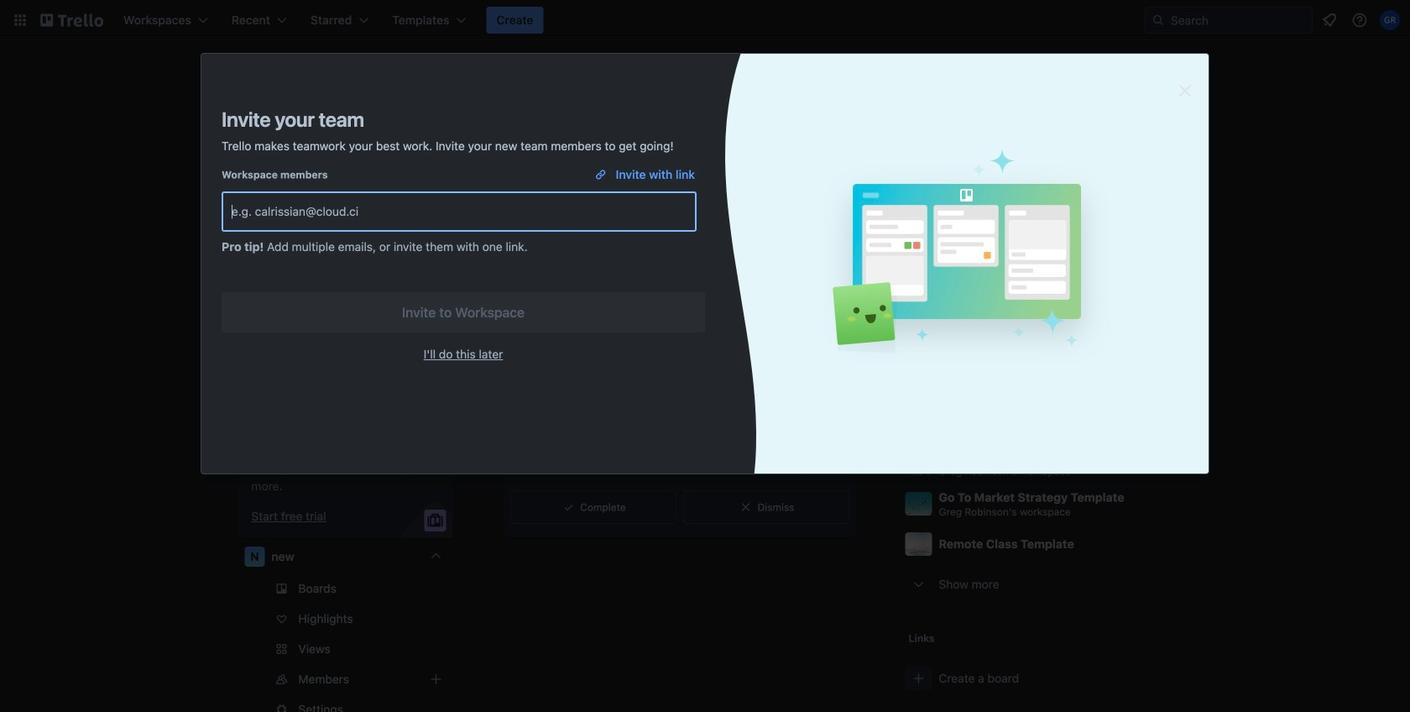 Task type: locate. For each thing, give the bounding box(es) containing it.
search image
[[1152, 13, 1166, 27]]

e.g. calrissian@cloud.ci text field
[[232, 197, 687, 227]]

Search field
[[1166, 8, 1313, 32]]

0 notifications image
[[1320, 10, 1340, 30]]



Task type: describe. For each thing, give the bounding box(es) containing it.
open information menu image
[[1352, 12, 1369, 29]]

add image
[[426, 354, 446, 374]]

add image
[[426, 669, 446, 690]]

click to star 1-on-1 meeting agenda. it will show up at the top of your boards list. image
[[1158, 455, 1175, 472]]

home image
[[245, 146, 265, 166]]

template board image
[[245, 113, 265, 133]]

greg robinson (gregrobinson96) image
[[1381, 10, 1401, 30]]

primary element
[[0, 0, 1411, 40]]



Task type: vqa. For each thing, say whether or not it's contained in the screenshot.
add image
yes



